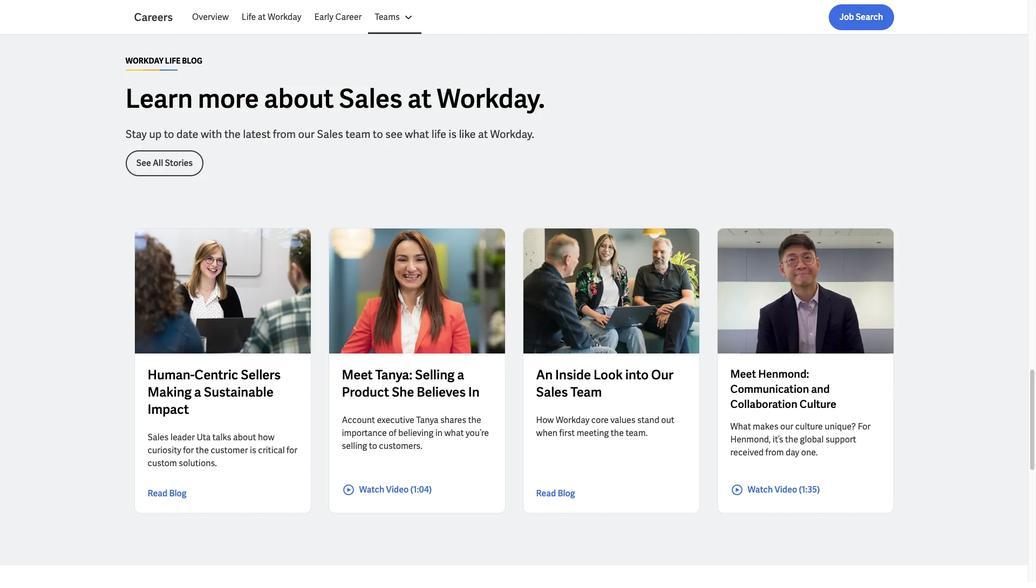 Task type: locate. For each thing, give the bounding box(es) containing it.
and
[[811, 383, 830, 397]]

1 vertical spatial workday
[[125, 56, 164, 66]]

search
[[856, 11, 883, 23]]

0 horizontal spatial about
[[233, 433, 256, 444]]

0 horizontal spatial from
[[273, 127, 296, 141]]

0 horizontal spatial a
[[194, 384, 201, 401]]

how
[[258, 433, 275, 444]]

see all stories link
[[125, 150, 204, 176]]

life up learn
[[165, 56, 181, 66]]

an
[[536, 367, 553, 384]]

1 horizontal spatial meet
[[730, 368, 756, 382]]

1 horizontal spatial workday
[[268, 11, 301, 23]]

0 horizontal spatial what
[[405, 127, 429, 141]]

0 horizontal spatial read blog
[[148, 489, 187, 500]]

uta
[[197, 433, 211, 444]]

watch video (1:35)
[[748, 485, 820, 496]]

video inside watch video (1:04) link
[[386, 485, 409, 496]]

account executive tanya shares the importance of believing in what you're selling to customers.
[[342, 415, 489, 452]]

2 watch from the left
[[748, 485, 773, 496]]

0 vertical spatial about
[[264, 82, 334, 115]]

is right life
[[449, 127, 457, 141]]

2 read blog link from the left
[[536, 488, 575, 501]]

the down uta
[[196, 445, 209, 457]]

workday.
[[437, 82, 545, 115], [490, 127, 534, 141]]

career
[[335, 11, 362, 23]]

meet inside meet henmond: communication and collaboration culture
[[730, 368, 756, 382]]

0 horizontal spatial for
[[183, 445, 194, 457]]

0 horizontal spatial our
[[298, 127, 315, 141]]

2 read from the left
[[536, 489, 556, 500]]

1 horizontal spatial read
[[536, 489, 556, 500]]

1 vertical spatial a
[[194, 384, 201, 401]]

early career
[[314, 11, 362, 23]]

see
[[385, 127, 403, 141]]

workday. right like
[[490, 127, 534, 141]]

about up customer
[[233, 433, 256, 444]]

menu containing overview
[[186, 4, 421, 30]]

1 horizontal spatial read the workday life blog image
[[523, 229, 699, 354]]

the inside how workday core values stand out when first meeting the team.
[[611, 428, 624, 440]]

read for human-centric sellers making a sustainable impact
[[148, 489, 167, 500]]

stand
[[637, 415, 659, 427]]

what makes our culture unique? for henmond, it's the global support received from day one.
[[730, 422, 871, 459]]

at right overview
[[258, 11, 266, 23]]

1 horizontal spatial video
[[775, 485, 797, 496]]

0 vertical spatial life
[[242, 11, 256, 23]]

1 horizontal spatial read blog link
[[536, 488, 575, 501]]

from inside what makes our culture unique? for henmond, it's the global support received from day one.
[[766, 448, 784, 459]]

1 horizontal spatial from
[[766, 448, 784, 459]]

1 horizontal spatial read blog
[[536, 489, 575, 500]]

the up you're
[[468, 415, 481, 427]]

read blog for impact
[[148, 489, 187, 500]]

0 vertical spatial is
[[449, 127, 457, 141]]

careers
[[134, 10, 173, 24]]

video left (1:35)
[[775, 485, 797, 496]]

2 vertical spatial workday
[[556, 415, 590, 427]]

read blog link
[[148, 488, 187, 501], [536, 488, 575, 501]]

blog for human-centric sellers making a sustainable impact
[[169, 489, 187, 500]]

0 vertical spatial what
[[405, 127, 429, 141]]

0 horizontal spatial life
[[165, 56, 181, 66]]

1 vertical spatial is
[[250, 445, 256, 457]]

how
[[536, 415, 554, 427]]

0 horizontal spatial workday
[[125, 56, 164, 66]]

our up it's at right
[[780, 422, 794, 433]]

the down values
[[611, 428, 624, 440]]

life right overview
[[242, 11, 256, 23]]

1 horizontal spatial what
[[444, 428, 464, 440]]

our
[[298, 127, 315, 141], [780, 422, 794, 433]]

list
[[186, 4, 894, 30]]

2 read the workday life blog image from the left
[[523, 229, 699, 354]]

blog for an inside look into our sales team
[[558, 489, 575, 500]]

you're
[[466, 428, 489, 440]]

teams
[[375, 11, 400, 23]]

1 read from the left
[[148, 489, 167, 500]]

team
[[571, 384, 602, 401]]

1 vertical spatial life
[[165, 56, 181, 66]]

0 horizontal spatial is
[[250, 445, 256, 457]]

stay up to date with the latest from our sales team to see what life is like at workday.
[[125, 127, 534, 141]]

our down "learn more about sales at workday."
[[298, 127, 315, 141]]

when
[[536, 428, 558, 440]]

1 video from the left
[[386, 485, 409, 496]]

0 vertical spatial workday
[[268, 11, 301, 23]]

watch video (1:04) link
[[342, 484, 432, 497]]

for down leader
[[183, 445, 194, 457]]

life at workday
[[242, 11, 301, 23]]

0 horizontal spatial watch
[[359, 485, 384, 496]]

a right selling
[[457, 367, 464, 384]]

stories
[[165, 158, 193, 169]]

read the workday life blog image for look
[[523, 229, 699, 354]]

about
[[264, 82, 334, 115], [233, 433, 256, 444]]

workday up first
[[556, 415, 590, 427]]

0 horizontal spatial at
[[258, 11, 266, 23]]

meet inside meet tanya: selling a product she believes in
[[342, 367, 373, 384]]

at
[[258, 11, 266, 23], [408, 82, 432, 115], [478, 127, 488, 141]]

menu
[[186, 4, 421, 30]]

from
[[273, 127, 296, 141], [766, 448, 784, 459]]

sales up curiosity
[[148, 433, 169, 444]]

video inside watch video (1:35) link
[[775, 485, 797, 496]]

early
[[314, 11, 334, 23]]

0 vertical spatial our
[[298, 127, 315, 141]]

what
[[405, 127, 429, 141], [444, 428, 464, 440]]

meet up communication
[[730, 368, 756, 382]]

read for an inside look into our sales team
[[536, 489, 556, 500]]

2 horizontal spatial at
[[478, 127, 488, 141]]

from right latest
[[273, 127, 296, 141]]

about up stay up to date with the latest from our sales team to see what life is like at workday.
[[264, 82, 334, 115]]

to down importance
[[369, 441, 377, 452]]

(1:35)
[[799, 485, 820, 496]]

culture
[[800, 398, 837, 412]]

see all stories
[[136, 158, 193, 169]]

an inside look into our sales team
[[536, 367, 674, 401]]

1 horizontal spatial for
[[287, 445, 297, 457]]

meet for meet tanya: selling a product she believes in
[[342, 367, 373, 384]]

video for product
[[386, 485, 409, 496]]

what left life
[[405, 127, 429, 141]]

1 watch from the left
[[359, 485, 384, 496]]

1 horizontal spatial our
[[780, 422, 794, 433]]

at inside menu
[[258, 11, 266, 23]]

received
[[730, 448, 764, 459]]

meet up product
[[342, 367, 373, 384]]

0 horizontal spatial read
[[148, 489, 167, 500]]

life
[[432, 127, 446, 141]]

workday. up like
[[437, 82, 545, 115]]

more
[[198, 82, 259, 115]]

teams button
[[368, 4, 421, 30]]

watch
[[359, 485, 384, 496], [748, 485, 773, 496]]

one.
[[801, 448, 818, 459]]

2 video from the left
[[775, 485, 797, 496]]

0 vertical spatial a
[[457, 367, 464, 384]]

collaboration
[[730, 398, 798, 412]]

read the workday life blog image
[[135, 229, 311, 354], [523, 229, 699, 354]]

selling
[[342, 441, 367, 452]]

life
[[242, 11, 256, 23], [165, 56, 181, 66]]

read the workday life blog image for sellers
[[135, 229, 311, 354]]

1 vertical spatial about
[[233, 433, 256, 444]]

at up life
[[408, 82, 432, 115]]

1 read the workday life blog image from the left
[[135, 229, 311, 354]]

sales down an
[[536, 384, 568, 401]]

1 vertical spatial our
[[780, 422, 794, 433]]

at right like
[[478, 127, 488, 141]]

watch down selling
[[359, 485, 384, 496]]

for right critical at the bottom of the page
[[287, 445, 297, 457]]

workday inside how workday core values stand out when first meeting the team.
[[556, 415, 590, 427]]

with
[[201, 127, 222, 141]]

1 vertical spatial from
[[766, 448, 784, 459]]

0 horizontal spatial read the workday life blog image
[[135, 229, 311, 354]]

critical
[[258, 445, 285, 457]]

sales leader uta talks about how curiosity for the customer is critical for custom solutions.
[[148, 433, 297, 470]]

1 horizontal spatial a
[[457, 367, 464, 384]]

0 vertical spatial at
[[258, 11, 266, 23]]

careers link
[[134, 10, 186, 25]]

1 horizontal spatial watch
[[748, 485, 773, 496]]

read blog for team
[[536, 489, 575, 500]]

1 read blog link from the left
[[148, 488, 187, 501]]

2 horizontal spatial workday
[[556, 415, 590, 427]]

a
[[457, 367, 464, 384], [194, 384, 201, 401]]

a inside human-centric sellers making a sustainable impact
[[194, 384, 201, 401]]

job search
[[840, 11, 883, 23]]

watch for product
[[359, 485, 384, 496]]

1 vertical spatial what
[[444, 428, 464, 440]]

workday up learn
[[125, 56, 164, 66]]

1 horizontal spatial life
[[242, 11, 256, 23]]

of
[[389, 428, 397, 440]]

1 read blog from the left
[[148, 489, 187, 500]]

2 read blog from the left
[[536, 489, 575, 500]]

product
[[342, 384, 389, 401]]

leader
[[170, 433, 195, 444]]

how workday core values stand out when first meeting the team.
[[536, 415, 675, 440]]

blog
[[182, 56, 202, 66], [169, 489, 187, 500], [558, 489, 575, 500]]

the up "day" at bottom right
[[785, 435, 798, 446]]

sales inside sales leader uta talks about how curiosity for the customer is critical for custom solutions.
[[148, 433, 169, 444]]

workday left early
[[268, 11, 301, 23]]

what down shares on the bottom left of the page
[[444, 428, 464, 440]]

read blog
[[148, 489, 187, 500], [536, 489, 575, 500]]

the inside account executive tanya shares the importance of believing in what you're selling to customers.
[[468, 415, 481, 427]]

meeting
[[577, 428, 609, 440]]

read blog link for team
[[536, 488, 575, 501]]

is
[[449, 127, 457, 141], [250, 445, 256, 457]]

a down centric
[[194, 384, 201, 401]]

solutions.
[[179, 458, 217, 470]]

0 horizontal spatial read blog link
[[148, 488, 187, 501]]

meet for meet henmond: communication and collaboration culture
[[730, 368, 756, 382]]

0 horizontal spatial meet
[[342, 367, 373, 384]]

life inside menu
[[242, 11, 256, 23]]

watch down received
[[748, 485, 773, 496]]

is left critical at the bottom of the page
[[250, 445, 256, 457]]

meet tanya: selling a product she believes in
[[342, 367, 480, 401]]

1 horizontal spatial at
[[408, 82, 432, 115]]

team.
[[626, 428, 648, 440]]

watch for collaboration
[[748, 485, 773, 496]]

video left (1:04) at the left bottom of page
[[386, 485, 409, 496]]

day
[[786, 448, 799, 459]]

0 horizontal spatial video
[[386, 485, 409, 496]]

from down it's at right
[[766, 448, 784, 459]]

the inside what makes our culture unique? for henmond, it's the global support received from day one.
[[785, 435, 798, 446]]

the
[[224, 127, 241, 141], [468, 415, 481, 427], [611, 428, 624, 440], [785, 435, 798, 446], [196, 445, 209, 457]]

believing
[[398, 428, 434, 440]]



Task type: vqa. For each thing, say whether or not it's contained in the screenshot.
Reporting.
no



Task type: describe. For each thing, give the bounding box(es) containing it.
1 for from the left
[[183, 445, 194, 457]]

latest
[[243, 127, 271, 141]]

see
[[136, 158, 151, 169]]

customer
[[211, 445, 248, 457]]

core
[[591, 415, 609, 427]]

unique?
[[825, 422, 856, 433]]

in
[[435, 428, 443, 440]]

support
[[826, 435, 856, 446]]

importance
[[342, 428, 387, 440]]

henmond,
[[730, 435, 771, 446]]

read blog link for impact
[[148, 488, 187, 501]]

learn
[[125, 82, 193, 115]]

for
[[858, 422, 871, 433]]

overview
[[192, 11, 229, 23]]

stay
[[125, 127, 147, 141]]

into
[[625, 367, 649, 384]]

watch video (1:35) link
[[730, 484, 820, 497]]

henmond:
[[758, 368, 809, 382]]

2 for from the left
[[287, 445, 297, 457]]

what
[[730, 422, 751, 433]]

like
[[459, 127, 476, 141]]

meet henmond: communication and collaboration culture
[[730, 368, 837, 412]]

(1:04)
[[410, 485, 432, 496]]

shares
[[440, 415, 466, 427]]

job search link
[[829, 4, 894, 30]]

to right up
[[164, 127, 174, 141]]

2 vertical spatial at
[[478, 127, 488, 141]]

life at workday link
[[235, 4, 308, 30]]

a inside meet tanya: selling a product she believes in
[[457, 367, 464, 384]]

the right the with
[[224, 127, 241, 141]]

executive
[[377, 415, 414, 427]]

in
[[468, 384, 480, 401]]

values
[[611, 415, 636, 427]]

centric
[[195, 367, 238, 384]]

workday life blog
[[125, 56, 202, 66]]

learn more about sales at workday.
[[125, 82, 545, 115]]

out
[[661, 415, 675, 427]]

what inside account executive tanya shares the importance of believing in what you're selling to customers.
[[444, 428, 464, 440]]

team
[[346, 127, 371, 141]]

job
[[840, 11, 854, 23]]

to inside account executive tanya shares the importance of believing in what you're selling to customers.
[[369, 441, 377, 452]]

customers.
[[379, 441, 422, 452]]

believes
[[417, 384, 466, 401]]

makes
[[753, 422, 779, 433]]

sales left team
[[317, 127, 343, 141]]

1 horizontal spatial about
[[264, 82, 334, 115]]

our inside what makes our culture unique? for henmond, it's the global support received from day one.
[[780, 422, 794, 433]]

inside
[[555, 367, 591, 384]]

1 horizontal spatial is
[[449, 127, 457, 141]]

workday inside menu
[[268, 11, 301, 23]]

look
[[594, 367, 623, 384]]

selling
[[415, 367, 455, 384]]

custom
[[148, 458, 177, 470]]

human-centric sellers making a sustainable impact
[[148, 367, 281, 418]]

is inside sales leader uta talks about how curiosity for the customer is critical for custom solutions.
[[250, 445, 256, 457]]

all
[[153, 158, 163, 169]]

0 vertical spatial workday.
[[437, 82, 545, 115]]

list containing overview
[[186, 4, 894, 30]]

communication
[[730, 383, 809, 397]]

global
[[800, 435, 824, 446]]

talks
[[213, 433, 231, 444]]

overview link
[[186, 4, 235, 30]]

to left see
[[373, 127, 383, 141]]

account
[[342, 415, 375, 427]]

impact
[[148, 402, 189, 418]]

sustainable
[[204, 384, 274, 401]]

tanya:
[[375, 367, 412, 384]]

watch video (1:04)
[[359, 485, 432, 496]]

sales inside the an inside look into our sales team
[[536, 384, 568, 401]]

sellers
[[241, 367, 281, 384]]

about inside sales leader uta talks about how curiosity for the customer is critical for custom solutions.
[[233, 433, 256, 444]]

our
[[651, 367, 674, 384]]

1 vertical spatial at
[[408, 82, 432, 115]]

sales up team
[[339, 82, 403, 115]]

the inside sales leader uta talks about how curiosity for the customer is critical for custom solutions.
[[196, 445, 209, 457]]

tanya
[[416, 415, 439, 427]]

first
[[559, 428, 575, 440]]

culture
[[795, 422, 823, 433]]

early career link
[[308, 4, 368, 30]]

video for collaboration
[[775, 485, 797, 496]]

she
[[392, 384, 414, 401]]

watch the workday life image
[[329, 229, 505, 354]]

date
[[176, 127, 198, 141]]

1 vertical spatial workday.
[[490, 127, 534, 141]]

it's
[[773, 435, 783, 446]]

up
[[149, 127, 162, 141]]

0 vertical spatial from
[[273, 127, 296, 141]]

curiosity
[[148, 445, 181, 457]]

human-
[[148, 367, 195, 384]]



